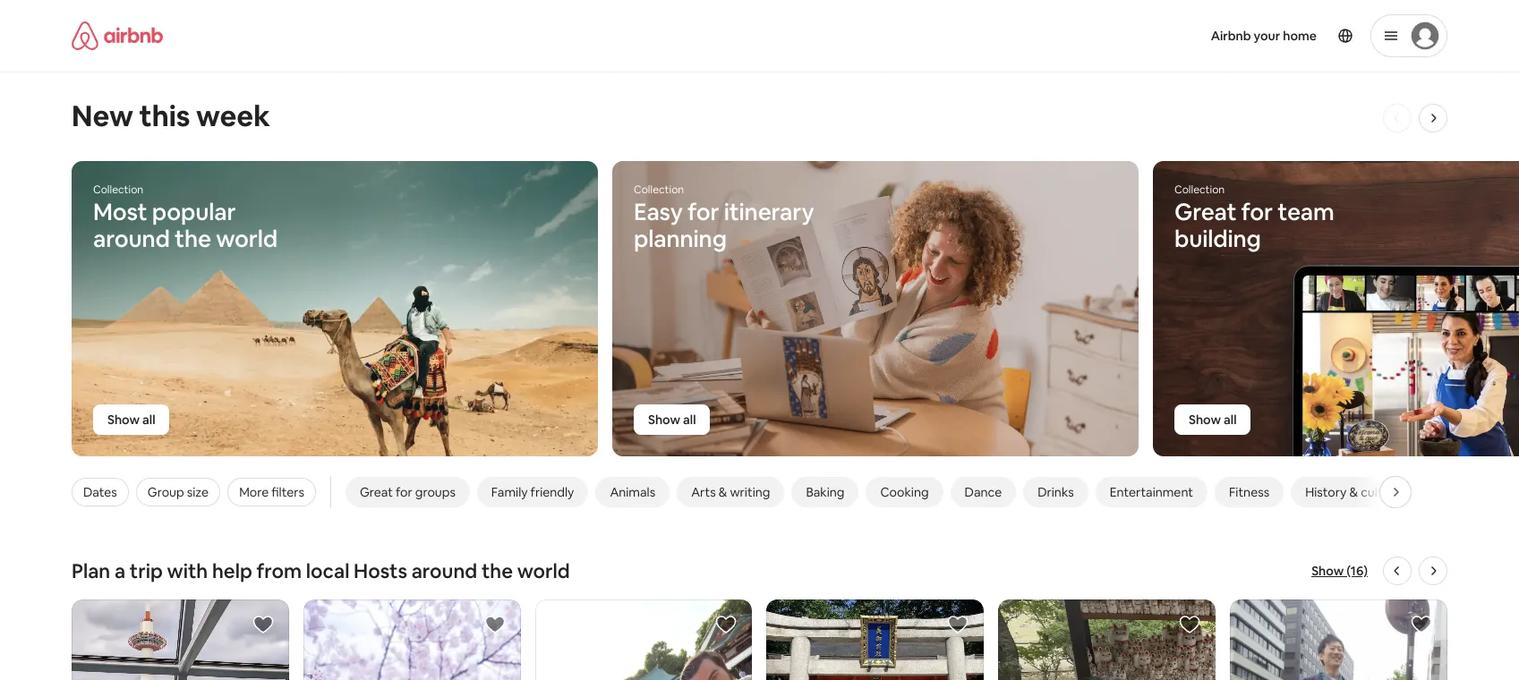 Task type: describe. For each thing, give the bounding box(es) containing it.
dates
[[83, 484, 117, 500]]

plan a trip with help from local hosts around the world
[[72, 559, 570, 584]]

1 save this experience image from the left
[[484, 614, 506, 636]]

cooking
[[880, 484, 929, 500]]

more filters button
[[228, 478, 316, 507]]

world inside collection most popular around the world
[[216, 224, 278, 254]]

airbnb your home
[[1211, 28, 1317, 44]]

family friendly
[[491, 484, 574, 500]]

entertainment
[[1110, 484, 1193, 500]]

animals element
[[610, 484, 655, 500]]

collection for most
[[93, 183, 143, 197]]

building
[[1175, 224, 1261, 254]]

4 save this experience image from the left
[[1179, 614, 1201, 636]]

groups
[[415, 484, 456, 500]]

fitness element
[[1229, 484, 1270, 500]]

friendly
[[531, 484, 574, 500]]

great for groups
[[360, 484, 456, 500]]

& for history
[[1350, 484, 1358, 500]]

arts
[[691, 484, 716, 500]]

trip
[[130, 559, 163, 584]]

drinks button
[[1023, 477, 1088, 508]]

writing
[[730, 484, 770, 500]]

the inside collection most popular around the world
[[175, 224, 211, 254]]

all for the
[[142, 412, 155, 428]]

around inside collection most popular around the world
[[93, 224, 170, 254]]

group
[[148, 484, 184, 500]]

1 vertical spatial around
[[412, 559, 477, 584]]

show all for great for team building
[[1189, 412, 1237, 428]]

1 vertical spatial the
[[482, 559, 513, 584]]

for inside button
[[396, 484, 412, 500]]

2 save this experience image from the left
[[716, 614, 737, 636]]

show for most popular around the world
[[107, 412, 140, 428]]

show all link for easy for itinerary planning
[[634, 405, 710, 435]]

drinks
[[1038, 484, 1074, 500]]

planning
[[634, 224, 727, 254]]

history
[[1305, 484, 1347, 500]]

family friendly button
[[477, 477, 589, 508]]

a
[[115, 559, 125, 584]]

collection most popular around the world
[[93, 183, 278, 254]]

collection great for team building
[[1175, 183, 1335, 254]]

new this week group
[[0, 160, 1519, 458]]

group size button
[[136, 478, 220, 507]]

& for arts
[[719, 484, 727, 500]]

show all link for most popular around the world
[[93, 405, 170, 435]]

your
[[1254, 28, 1281, 44]]

show left (16)
[[1312, 563, 1344, 579]]

all for planning
[[683, 412, 696, 428]]

collection for great
[[1175, 183, 1225, 197]]

great for groups element
[[360, 484, 456, 500]]

show for easy for itinerary planning
[[648, 412, 680, 428]]

1 save this experience image from the left
[[252, 614, 274, 636]]

fitness button
[[1215, 477, 1284, 508]]

this week
[[139, 98, 270, 134]]



Task type: locate. For each thing, give the bounding box(es) containing it.
collection easy for itinerary planning
[[634, 183, 814, 254]]

for left groups
[[396, 484, 412, 500]]

for for building
[[1241, 197, 1273, 227]]

2 collection from the left
[[634, 183, 684, 197]]

family
[[491, 484, 528, 500]]

show all up fitness
[[1189, 412, 1237, 428]]

world
[[216, 224, 278, 254], [517, 559, 570, 584]]

show all link for great for team building
[[1175, 405, 1251, 435]]

show all for easy for itinerary planning
[[648, 412, 696, 428]]

1 horizontal spatial the
[[482, 559, 513, 584]]

the right the most
[[175, 224, 211, 254]]

history & culture
[[1305, 484, 1401, 500]]

new this week
[[72, 98, 270, 134]]

0 horizontal spatial &
[[719, 484, 727, 500]]

itinerary
[[724, 197, 814, 227]]

cooking button
[[866, 477, 943, 508]]

show all up arts
[[648, 412, 696, 428]]

more filters
[[239, 484, 304, 500]]

show for great for team building
[[1189, 412, 1221, 428]]

1 vertical spatial world
[[517, 559, 570, 584]]

1 horizontal spatial for
[[688, 197, 719, 227]]

arts & writing button
[[677, 477, 785, 508]]

more
[[239, 484, 269, 500]]

great for groups button
[[346, 477, 470, 508]]

1 horizontal spatial around
[[412, 559, 477, 584]]

with
[[167, 559, 208, 584]]

great inside button
[[360, 484, 393, 500]]

1 horizontal spatial all
[[683, 412, 696, 428]]

animals
[[610, 484, 655, 500]]

show all link up fitness
[[1175, 405, 1251, 435]]

2 horizontal spatial show all
[[1189, 412, 1237, 428]]

airbnb
[[1211, 28, 1251, 44]]

3 show all from the left
[[1189, 412, 1237, 428]]

1 horizontal spatial &
[[1350, 484, 1358, 500]]

&
[[719, 484, 727, 500], [1350, 484, 1358, 500]]

0 horizontal spatial all
[[142, 412, 155, 428]]

& right arts
[[719, 484, 727, 500]]

animals button
[[596, 477, 670, 508]]

for left team
[[1241, 197, 1273, 227]]

2 horizontal spatial all
[[1224, 412, 1237, 428]]

history & culture element
[[1305, 484, 1401, 500]]

around
[[93, 224, 170, 254], [412, 559, 477, 584]]

show all for most popular around the world
[[107, 412, 155, 428]]

3 all from the left
[[1224, 412, 1237, 428]]

dance
[[965, 484, 1002, 500]]

show (16) link
[[1312, 562, 1368, 580]]

all up fitness
[[1224, 412, 1237, 428]]

0 horizontal spatial save this experience image
[[484, 614, 506, 636]]

collection inside 'collection great for team building'
[[1175, 183, 1225, 197]]

culture
[[1361, 484, 1401, 500]]

2 show all from the left
[[648, 412, 696, 428]]

for right easy
[[688, 197, 719, 227]]

show all link up the dates
[[93, 405, 170, 435]]

show all link
[[93, 405, 170, 435], [634, 405, 710, 435], [1175, 405, 1251, 435]]

0 vertical spatial world
[[216, 224, 278, 254]]

baking element
[[806, 484, 845, 500]]

1 horizontal spatial show all link
[[634, 405, 710, 435]]

history & culture button
[[1291, 477, 1416, 508]]

1 horizontal spatial save this experience image
[[1411, 614, 1432, 636]]

from
[[256, 559, 302, 584]]

for inside 'collection great for team building'
[[1241, 197, 1273, 227]]

show all
[[107, 412, 155, 428], [648, 412, 696, 428], [1189, 412, 1237, 428]]

1 horizontal spatial collection
[[634, 183, 684, 197]]

local
[[306, 559, 350, 584]]

0 vertical spatial the
[[175, 224, 211, 254]]

entertainment button
[[1096, 477, 1208, 508]]

1 horizontal spatial great
[[1175, 197, 1237, 227]]

collection up planning
[[634, 183, 684, 197]]

collection for easy
[[634, 183, 684, 197]]

entertainment element
[[1110, 484, 1193, 500]]

the
[[175, 224, 211, 254], [482, 559, 513, 584]]

2 horizontal spatial collection
[[1175, 183, 1225, 197]]

drinks element
[[1038, 484, 1074, 500]]

(16)
[[1347, 563, 1368, 579]]

easy
[[634, 197, 683, 227]]

all
[[142, 412, 155, 428], [683, 412, 696, 428], [1224, 412, 1237, 428]]

0 horizontal spatial for
[[396, 484, 412, 500]]

group size
[[148, 484, 209, 500]]

plan
[[72, 559, 110, 584]]

for for planning
[[688, 197, 719, 227]]

1 vertical spatial great
[[360, 484, 393, 500]]

show all link up arts
[[634, 405, 710, 435]]

1 horizontal spatial world
[[517, 559, 570, 584]]

home
[[1283, 28, 1317, 44]]

collection down "new"
[[93, 183, 143, 197]]

arts & writing
[[691, 484, 770, 500]]

dance element
[[965, 484, 1002, 500]]

baking button
[[792, 477, 859, 508]]

for
[[688, 197, 719, 227], [1241, 197, 1273, 227], [396, 484, 412, 500]]

all up group at the left bottom of the page
[[142, 412, 155, 428]]

1 & from the left
[[719, 484, 727, 500]]

2 horizontal spatial show all link
[[1175, 405, 1251, 435]]

2 show all link from the left
[[634, 405, 710, 435]]

1 all from the left
[[142, 412, 155, 428]]

0 vertical spatial great
[[1175, 197, 1237, 227]]

save this experience image
[[484, 614, 506, 636], [1411, 614, 1432, 636]]

2 & from the left
[[1350, 484, 1358, 500]]

2 all from the left
[[683, 412, 696, 428]]

arts & writing element
[[691, 484, 770, 500]]

1 show all from the left
[[107, 412, 155, 428]]

3 show all link from the left
[[1175, 405, 1251, 435]]

filters
[[271, 484, 304, 500]]

0 horizontal spatial show all
[[107, 412, 155, 428]]

0 horizontal spatial world
[[216, 224, 278, 254]]

all for building
[[1224, 412, 1237, 428]]

baking
[[806, 484, 845, 500]]

0 horizontal spatial the
[[175, 224, 211, 254]]

1 show all link from the left
[[93, 405, 170, 435]]

2 horizontal spatial for
[[1241, 197, 1273, 227]]

size
[[187, 484, 209, 500]]

show (16)
[[1312, 563, 1368, 579]]

show up "fitness" button
[[1189, 412, 1221, 428]]

0 horizontal spatial around
[[93, 224, 170, 254]]

3 collection from the left
[[1175, 183, 1225, 197]]

great
[[1175, 197, 1237, 227], [360, 484, 393, 500]]

0 horizontal spatial show all link
[[93, 405, 170, 435]]

1 collection from the left
[[93, 183, 143, 197]]

profile element
[[915, 0, 1448, 72]]

show
[[107, 412, 140, 428], [648, 412, 680, 428], [1189, 412, 1221, 428], [1312, 563, 1344, 579]]

0 vertical spatial around
[[93, 224, 170, 254]]

show up animals
[[648, 412, 680, 428]]

& left the culture
[[1350, 484, 1358, 500]]

cooking element
[[880, 484, 929, 500]]

2 save this experience image from the left
[[1411, 614, 1432, 636]]

collection up building
[[1175, 183, 1225, 197]]

dates button
[[72, 478, 129, 507]]

collection inside collection most popular around the world
[[93, 183, 143, 197]]

dance button
[[950, 477, 1016, 508]]

show all up the dates
[[107, 412, 155, 428]]

1 horizontal spatial show all
[[648, 412, 696, 428]]

most
[[93, 197, 147, 227]]

new
[[72, 98, 133, 134]]

0 horizontal spatial great
[[360, 484, 393, 500]]

great inside 'collection great for team building'
[[1175, 197, 1237, 227]]

fitness
[[1229, 484, 1270, 500]]

family friendly element
[[491, 484, 574, 500]]

popular
[[152, 197, 236, 227]]

hosts
[[354, 559, 407, 584]]

show up 'dates' dropdown button
[[107, 412, 140, 428]]

all up arts
[[683, 412, 696, 428]]

help
[[212, 559, 252, 584]]

collection inside "collection easy for itinerary planning"
[[634, 183, 684, 197]]

the down family
[[482, 559, 513, 584]]

airbnb your home link
[[1200, 17, 1328, 55]]

collection
[[93, 183, 143, 197], [634, 183, 684, 197], [1175, 183, 1225, 197]]

for inside "collection easy for itinerary planning"
[[688, 197, 719, 227]]

save this experience image
[[252, 614, 274, 636], [716, 614, 737, 636], [948, 614, 969, 636], [1179, 614, 1201, 636]]

team
[[1278, 197, 1335, 227]]

0 horizontal spatial collection
[[93, 183, 143, 197]]

3 save this experience image from the left
[[948, 614, 969, 636]]



Task type: vqa. For each thing, say whether or not it's contained in the screenshot.
Your
yes



